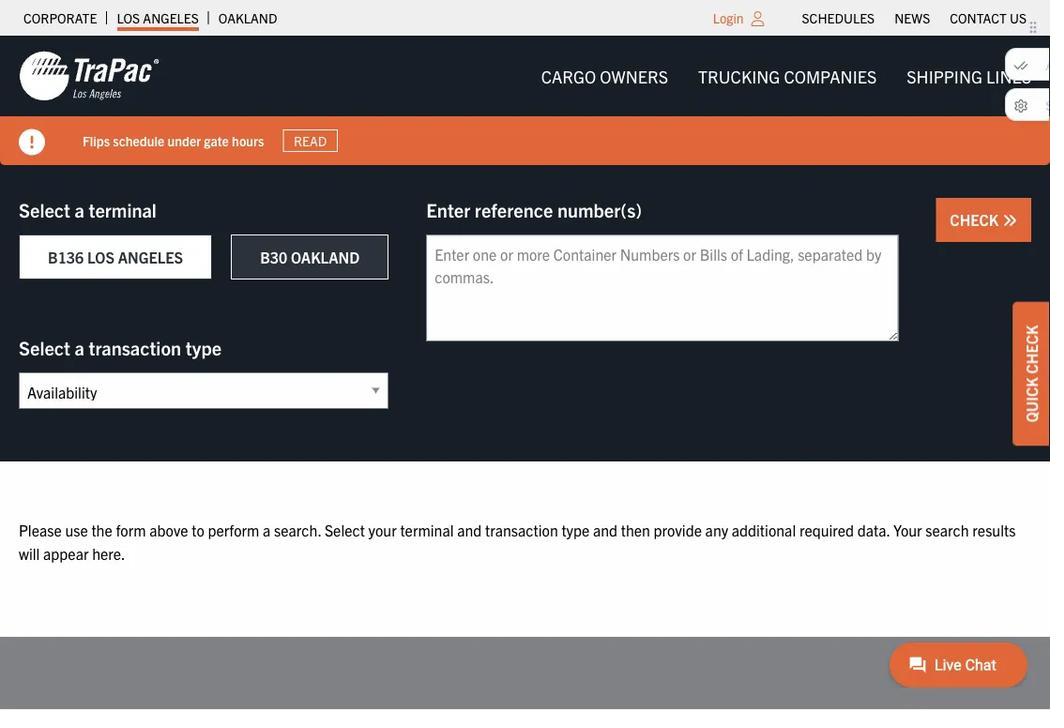 Task type: vqa. For each thing, say whether or not it's contained in the screenshot.
the yard
yes



Task type: locate. For each thing, give the bounding box(es) containing it.
solid image
[[19, 129, 45, 155], [1002, 213, 1017, 228]]

the right exit
[[539, 124, 558, 141]]

release
[[716, 124, 757, 141]]

Enter reference number(s) text field
[[426, 235, 898, 342]]

los
[[117, 9, 140, 26], [87, 248, 114, 267]]

0 horizontal spatial check
[[950, 210, 1002, 229]]

terminal
[[89, 198, 157, 221], [400, 520, 454, 539]]

the up here.
[[91, 520, 112, 539]]

above
[[149, 520, 188, 539]]

terminal up b136 los angeles
[[89, 198, 157, 221]]

cargo
[[541, 65, 596, 86]]

yard
[[453, 124, 478, 141]]

1 vertical spatial transaction
[[89, 336, 181, 359]]

1 vertical spatial menu bar
[[526, 57, 1046, 95]]

0 horizontal spatial transaction
[[89, 336, 181, 359]]

data.
[[858, 520, 890, 539]]

menu bar containing schedules
[[792, 5, 1037, 31]]

trucking companies link
[[683, 57, 892, 95]]

pool down cargo
[[561, 124, 586, 141]]

1 vertical spatial select
[[19, 336, 70, 359]]

0 horizontal spatial solid image
[[19, 129, 45, 155]]

in
[[439, 124, 450, 141]]

0 horizontal spatial /
[[862, 124, 866, 141]]

perform
[[208, 520, 259, 539]]

1 horizontal spatial under
[[634, 124, 667, 141]]

1 with from the left
[[155, 124, 180, 141]]

schedules link
[[802, 5, 875, 31]]

0 horizontal spatial under
[[168, 132, 201, 149]]

0 horizontal spatial the
[[91, 520, 112, 539]]

/
[[862, 124, 866, 141], [912, 124, 916, 141]]

1 horizontal spatial type
[[562, 520, 590, 539]]

2 horizontal spatial transaction
[[485, 520, 558, 539]]

and
[[457, 520, 482, 539], [593, 520, 618, 539]]

0 horizontal spatial type
[[186, 336, 222, 359]]

1 horizontal spatial pool
[[561, 124, 586, 141]]

enter
[[426, 198, 470, 221]]

2 vertical spatial select
[[325, 520, 365, 539]]

and right your
[[457, 520, 482, 539]]

oakland right los angeles link
[[218, 9, 277, 26]]

corporate
[[23, 9, 97, 26]]

1 vertical spatial oakland
[[291, 248, 360, 267]]

a up b136
[[75, 198, 84, 221]]

1 vertical spatial the
[[91, 520, 112, 539]]

the
[[539, 124, 558, 141], [91, 520, 112, 539]]

transaction inside pool chassis with a single transaction  do not drop pool chassis in yard -  exit with the pool chassis under relative release number -  pop20 / pop40 / pop45
[[229, 124, 294, 141]]

pool
[[83, 124, 107, 141], [561, 124, 586, 141]]

1 vertical spatial terminal
[[400, 520, 454, 539]]

0 horizontal spatial with
[[155, 124, 180, 141]]

transaction inside please use the form above to perform a search. select your terminal and transaction type and then provide any additional required data. your search results will appear here. quick check
[[485, 520, 558, 539]]

- right 'number' at the top
[[807, 124, 812, 141]]

banner
[[0, 36, 1050, 165]]

flips schedule under gate hours
[[83, 132, 264, 149]]

1 vertical spatial check
[[1022, 325, 1041, 374]]

angeles
[[143, 9, 199, 26], [118, 248, 183, 267]]

2 / from the left
[[912, 124, 916, 141]]

0 vertical spatial type
[[186, 336, 222, 359]]

select for select a terminal
[[19, 198, 70, 221]]

0 vertical spatial select
[[19, 198, 70, 221]]

search.
[[274, 520, 321, 539]]

0 horizontal spatial pool
[[83, 124, 107, 141]]

chassis down cargo owners link
[[589, 124, 631, 141]]

1 / from the left
[[862, 124, 866, 141]]

los angeles image
[[19, 50, 160, 102]]

a
[[183, 124, 190, 141], [75, 198, 84, 221], [75, 336, 84, 359], [263, 520, 271, 539]]

1 horizontal spatial transaction
[[229, 124, 294, 141]]

results
[[973, 520, 1016, 539]]

number
[[760, 124, 804, 141]]

form
[[116, 520, 146, 539]]

angeles down select a terminal
[[118, 248, 183, 267]]

news
[[895, 9, 930, 26]]

0 horizontal spatial terminal
[[89, 198, 157, 221]]

2 horizontal spatial chassis
[[589, 124, 631, 141]]

required
[[799, 520, 854, 539]]

under left the gate
[[168, 132, 201, 149]]

chassis right "flips"
[[110, 124, 152, 141]]

0 horizontal spatial and
[[457, 520, 482, 539]]

- left exit
[[481, 124, 485, 141]]

2 and from the left
[[593, 520, 618, 539]]

los inside los angeles link
[[117, 9, 140, 26]]

select left your
[[325, 520, 365, 539]]

1 pool from the left
[[83, 124, 107, 141]]

0 horizontal spatial chassis
[[110, 124, 152, 141]]

schedule
[[113, 132, 165, 149]]

1 vertical spatial solid image
[[1002, 213, 1017, 228]]

select up b136
[[19, 198, 70, 221]]

pop45
[[83, 140, 123, 157]]

0 vertical spatial transaction
[[229, 124, 294, 141]]

select
[[19, 198, 70, 221], [19, 336, 70, 359], [325, 520, 365, 539]]

type inside please use the form above to perform a search. select your terminal and transaction type and then provide any additional required data. your search results will appear here. quick check
[[562, 520, 590, 539]]

pop20
[[818, 124, 859, 141]]

under
[[634, 124, 667, 141], [168, 132, 201, 149]]

quick
[[1022, 378, 1041, 423]]

shipping lines
[[907, 65, 1031, 86]]

transaction
[[229, 124, 294, 141], [89, 336, 181, 359], [485, 520, 558, 539]]

1 horizontal spatial chassis
[[394, 124, 436, 141]]

under left relative
[[634, 124, 667, 141]]

menu bar containing cargo owners
[[526, 57, 1046, 95]]

b136
[[48, 248, 84, 267]]

check
[[950, 210, 1002, 229], [1022, 325, 1041, 374]]

1 horizontal spatial with
[[512, 124, 536, 141]]

here.
[[92, 544, 125, 563]]

0 vertical spatial los
[[117, 9, 140, 26]]

1 horizontal spatial the
[[539, 124, 558, 141]]

with left the single
[[155, 124, 180, 141]]

oakland right b30
[[291, 248, 360, 267]]

exit
[[488, 124, 509, 141]]

1 vertical spatial los
[[87, 248, 114, 267]]

relative
[[670, 124, 713, 141]]

menu bar
[[792, 5, 1037, 31], [526, 57, 1046, 95]]

pool left schedule
[[83, 124, 107, 141]]

under inside pool chassis with a single transaction  do not drop pool chassis in yard -  exit with the pool chassis under relative release number -  pop20 / pop40 / pop45
[[634, 124, 667, 141]]

los right corporate
[[117, 9, 140, 26]]

angeles left oakland link
[[143, 9, 199, 26]]

quick check link
[[1013, 302, 1050, 446]]

reference
[[475, 198, 553, 221]]

select down b136
[[19, 336, 70, 359]]

light image
[[751, 11, 764, 26]]

0 vertical spatial check
[[950, 210, 1002, 229]]

0 horizontal spatial -
[[481, 124, 485, 141]]

los right b136
[[87, 248, 114, 267]]

appear
[[43, 544, 89, 563]]

1 horizontal spatial -
[[807, 124, 812, 141]]

lines
[[986, 65, 1031, 86]]

footer
[[0, 637, 1050, 710]]

1 horizontal spatial oakland
[[291, 248, 360, 267]]

1 chassis from the left
[[110, 124, 152, 141]]

your
[[894, 520, 922, 539]]

2 chassis from the left
[[394, 124, 436, 141]]

use
[[65, 520, 88, 539]]

with
[[155, 124, 180, 141], [512, 124, 536, 141]]

oakland
[[218, 9, 277, 26], [291, 248, 360, 267]]

2 vertical spatial transaction
[[485, 520, 558, 539]]

0 vertical spatial angeles
[[143, 9, 199, 26]]

/ right pop40
[[912, 124, 916, 141]]

1 horizontal spatial check
[[1022, 325, 1041, 374]]

contact us
[[950, 9, 1027, 26]]

chassis
[[110, 124, 152, 141], [394, 124, 436, 141], [589, 124, 631, 141]]

/ right pop20
[[862, 124, 866, 141]]

1 horizontal spatial /
[[912, 124, 916, 141]]

1 vertical spatial angeles
[[118, 248, 183, 267]]

0 vertical spatial the
[[539, 124, 558, 141]]

select inside please use the form above to perform a search. select your terminal and transaction type and then provide any additional required data. your search results will appear here. quick check
[[325, 520, 365, 539]]

schedules
[[802, 9, 875, 26]]

menu bar up 'number' at the top
[[526, 57, 1046, 95]]

chassis left in
[[394, 124, 436, 141]]

check button
[[936, 198, 1031, 242]]

a left the search.
[[263, 520, 271, 539]]

login
[[713, 9, 744, 26]]

terminal right your
[[400, 520, 454, 539]]

0 vertical spatial solid image
[[19, 129, 45, 155]]

1 horizontal spatial and
[[593, 520, 618, 539]]

1 horizontal spatial solid image
[[1002, 213, 1017, 228]]

1 horizontal spatial los
[[117, 9, 140, 26]]

pop40
[[869, 124, 909, 141]]

type
[[186, 336, 222, 359], [562, 520, 590, 539]]

0 vertical spatial oakland
[[218, 9, 277, 26]]

any
[[705, 520, 728, 539]]

banner containing cargo owners
[[0, 36, 1050, 165]]

a left the single
[[183, 124, 190, 141]]

-
[[481, 124, 485, 141], [807, 124, 812, 141]]

trucking companies
[[698, 65, 877, 86]]

cargo owners link
[[526, 57, 683, 95]]

a inside pool chassis with a single transaction  do not drop pool chassis in yard -  exit with the pool chassis under relative release number -  pop20 / pop40 / pop45
[[183, 124, 190, 141]]

then
[[621, 520, 650, 539]]

contact us link
[[950, 5, 1027, 31]]

1 horizontal spatial terminal
[[400, 520, 454, 539]]

and left then
[[593, 520, 618, 539]]

with right exit
[[512, 124, 536, 141]]

terminal inside please use the form above to perform a search. select your terminal and transaction type and then provide any additional required data. your search results will appear here. quick check
[[400, 520, 454, 539]]

0 horizontal spatial los
[[87, 248, 114, 267]]

menu bar up shipping
[[792, 5, 1037, 31]]

1 vertical spatial type
[[562, 520, 590, 539]]

read
[[294, 132, 327, 149]]

0 vertical spatial menu bar
[[792, 5, 1037, 31]]

2 - from the left
[[807, 124, 812, 141]]

solid image inside "check" button
[[1002, 213, 1017, 228]]



Task type: describe. For each thing, give the bounding box(es) containing it.
will
[[19, 544, 40, 563]]

the inside pool chassis with a single transaction  do not drop pool chassis in yard -  exit with the pool chassis under relative release number -  pop20 / pop40 / pop45
[[539, 124, 558, 141]]

enter reference number(s)
[[426, 198, 642, 221]]

2 pool from the left
[[561, 124, 586, 141]]

pool
[[366, 124, 391, 141]]

number(s)
[[557, 198, 642, 221]]

0 horizontal spatial oakland
[[218, 9, 277, 26]]

owners
[[600, 65, 668, 86]]

pool chassis with a single transaction  do not drop pool chassis in yard -  exit with the pool chassis under relative release number -  pop20 / pop40 / pop45
[[83, 124, 916, 157]]

a inside please use the form above to perform a search. select your terminal and transaction type and then provide any additional required data. your search results will appear here. quick check
[[263, 520, 271, 539]]

trucking
[[698, 65, 780, 86]]

the inside please use the form above to perform a search. select your terminal and transaction type and then provide any additional required data. your search results will appear here. quick check
[[91, 520, 112, 539]]

search
[[926, 520, 969, 539]]

read link
[[283, 129, 338, 152]]

select for select a transaction type
[[19, 336, 70, 359]]

your
[[368, 520, 397, 539]]

select a transaction type
[[19, 336, 222, 359]]

please
[[19, 520, 62, 539]]

1 and from the left
[[457, 520, 482, 539]]

cargo owners
[[541, 65, 668, 86]]

a down b136
[[75, 336, 84, 359]]

check inside please use the form above to perform a search. select your terminal and transaction type and then provide any additional required data. your search results will appear here. quick check
[[1022, 325, 1041, 374]]

gate
[[204, 132, 229, 149]]

single
[[193, 124, 226, 141]]

do
[[297, 124, 311, 141]]

b30
[[260, 248, 287, 267]]

provide
[[654, 520, 702, 539]]

los angeles
[[117, 9, 199, 26]]

los angeles link
[[117, 5, 199, 31]]

shipping lines link
[[892, 57, 1046, 95]]

b136 los angeles
[[48, 248, 183, 267]]

corporate link
[[23, 5, 97, 31]]

flips
[[83, 132, 110, 149]]

select a terminal
[[19, 198, 157, 221]]

3 chassis from the left
[[589, 124, 631, 141]]

companies
[[784, 65, 877, 86]]

oakland link
[[218, 5, 277, 31]]

drop
[[336, 124, 363, 141]]

login link
[[713, 9, 744, 26]]

0 vertical spatial terminal
[[89, 198, 157, 221]]

contact
[[950, 9, 1007, 26]]

hours
[[232, 132, 264, 149]]

shipping
[[907, 65, 983, 86]]

2 with from the left
[[512, 124, 536, 141]]

b30 oakland
[[260, 248, 360, 267]]

solid image inside banner
[[19, 129, 45, 155]]

to
[[192, 520, 204, 539]]

additional
[[732, 520, 796, 539]]

not
[[314, 124, 333, 141]]

news link
[[895, 5, 930, 31]]

please use the form above to perform a search. select your terminal and transaction type and then provide any additional required data. your search results will appear here. quick check
[[19, 325, 1041, 563]]

menu bar inside banner
[[526, 57, 1046, 95]]

us
[[1010, 9, 1027, 26]]

1 - from the left
[[481, 124, 485, 141]]

check inside button
[[950, 210, 1002, 229]]



